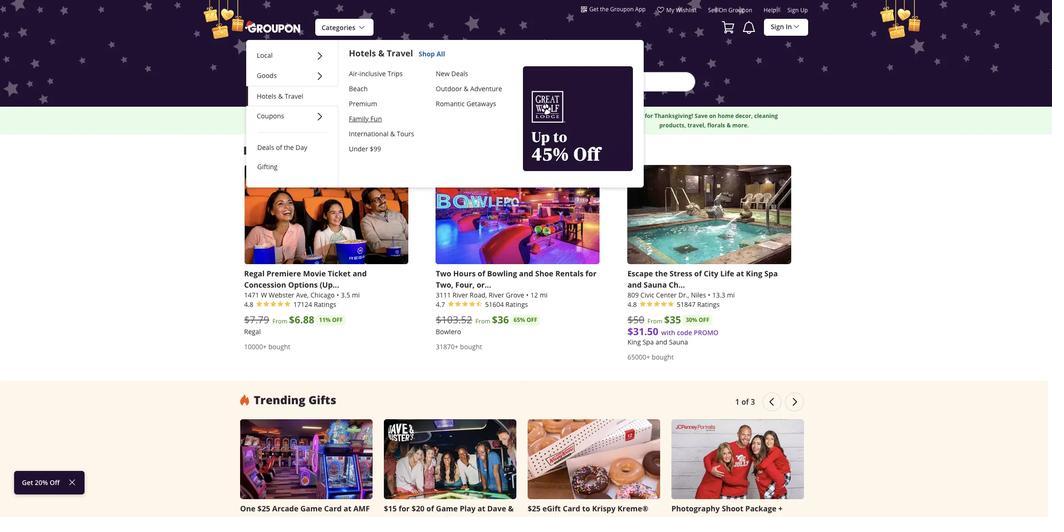 Task type: vqa. For each thing, say whether or not it's contained in the screenshot.
the $40 in $40 or $80 Towards Brunch or $50 or $70 Towards Food an... 712 North Clark Street, Chicago • 1.2 mi
no



Task type: describe. For each thing, give the bounding box(es) containing it.
travel inside button
[[285, 92, 304, 101]]

sign up link
[[788, 6, 809, 17]]

sauna inside escape the stress of city life at king spa and sauna ch... 809 civic center dr., niles • 13.3 mi
[[644, 280, 667, 290]]

romantic
[[436, 99, 465, 108]]

with
[[662, 328, 676, 337]]

the for escape
[[656, 268, 668, 279]]

on for prep for thanksgiving! save on home decor, cleaning products, travel, florals & more.
[[710, 112, 717, 120]]

1 river from the left
[[453, 291, 468, 299]]

save for travel,
[[695, 112, 708, 120]]

under
[[349, 144, 368, 153]]

gifts
[[309, 392, 337, 408]]

deals of the day link
[[257, 142, 327, 152]]

more. inside get 10% off activities, beauty, and more. promo
[[375, 112, 392, 120]]

one $25 arcade game card at amf - bowlero - bowlmor (44... link
[[240, 419, 373, 517]]

here!
[[490, 112, 504, 120]]

& up air-inclusive trips
[[379, 47, 385, 59]]

civic
[[641, 291, 655, 299]]

there,
[[259, 142, 294, 158]]

road,
[[470, 291, 487, 299]]

get 20% off
[[22, 478, 60, 487]]

2 - from the left
[[278, 515, 280, 517]]

10000+ bought
[[244, 342, 291, 351]]

ticket
[[328, 268, 351, 279]]

kreme®
[[618, 504, 649, 514]]

save for more.
[[506, 112, 519, 120]]

premium
[[349, 99, 377, 108]]

groupon image
[[244, 20, 302, 33]]

51847 ratings
[[677, 300, 720, 309]]

$31.50
[[628, 325, 659, 339]]

deals of the day
[[257, 143, 308, 152]]

adventure
[[471, 84, 503, 93]]

one $25 arcade game card at amf - bowlero - bowlmor (44...
[[240, 504, 370, 517]]

mi inside regal premiere movie ticket and concession options (up... 1471 w webster ave, chicago • 3.5 mi
[[352, 291, 360, 299]]

of right 1
[[742, 397, 749, 407]]

game inside $15 for $20 of game play at dave & buster's (25% off)
[[436, 504, 458, 514]]

family fun link
[[349, 111, 425, 126]]

coupons button
[[246, 106, 338, 127]]

sell
[[709, 6, 718, 14]]

goods
[[257, 71, 277, 80]]

options
[[288, 280, 318, 290]]

1
[[736, 397, 740, 407]]

sauna inside '$31.50 with code promo king spa and sauna'
[[670, 338, 689, 347]]

30%
[[686, 316, 698, 324]]

• inside escape the stress of city life at king spa and sauna ch... 809 civic center dr., niles • 13.3 mi
[[709, 291, 711, 299]]

ratings for $36
[[506, 300, 528, 309]]

prep
[[631, 112, 644, 120]]

65000+ bought
[[628, 353, 674, 362]]

get for get 10% off activities, beauty, and more. promo
[[276, 112, 286, 120]]

sell on groupon
[[709, 6, 753, 14]]

bought for $6.88
[[269, 342, 291, 351]]

of inside escape the stress of city life at king spa and sauna ch... 809 civic center dr., niles • 13.3 mi
[[695, 268, 702, 279]]

photography shoot package + optional 10"x20" canvas pri...
[[672, 504, 783, 517]]

search groupon
[[507, 77, 557, 86]]

shop all link
[[413, 49, 445, 58]]

chicago, il button
[[476, 44, 577, 64]]

four,
[[456, 280, 475, 290]]

get for get the groupon app
[[590, 5, 599, 13]]

+
[[779, 504, 783, 514]]

at inside one $25 arcade game card at amf - bowlero - bowlmor (44...
[[344, 504, 352, 514]]

two
[[436, 268, 452, 279]]

$25 inside $25 egift card to krispy kreme® (20% off)
[[528, 504, 541, 514]]

hotels & travel inside button
[[257, 92, 304, 101]]

10%
[[287, 112, 299, 120]]

family fun
[[349, 114, 382, 123]]

city
[[704, 268, 719, 279]]

code
[[678, 328, 693, 337]]

4.8 for $7.79
[[244, 300, 254, 309]]

0 vertical spatial hotels & travel
[[349, 47, 413, 59]]

17124 ratings
[[294, 300, 337, 309]]

$36
[[492, 313, 509, 327]]

51604 ratings
[[485, 300, 528, 309]]

$31.50 with code promo king spa and sauna
[[628, 325, 719, 347]]

51847
[[677, 300, 696, 309]]

809
[[628, 291, 639, 299]]

ave,
[[296, 291, 309, 299]]

air-
[[349, 69, 360, 78]]

$6.88
[[289, 313, 315, 327]]

categories
[[322, 23, 356, 32]]

beach
[[349, 84, 368, 93]]

thanksgiving!
[[655, 112, 694, 120]]

& inside $15 for $20 of game play at dave & buster's (25% off)
[[508, 504, 514, 514]]

13.3
[[713, 291, 726, 299]]

chicago, il
[[476, 44, 559, 64]]

premium link
[[349, 96, 425, 111]]

 image inside categories element
[[523, 66, 633, 171]]

groupon for the
[[611, 5, 634, 13]]

outdoor & adventure link
[[436, 81, 512, 96]]

arcade
[[272, 504, 299, 514]]

1 horizontal spatial hotels
[[349, 47, 376, 59]]

1 of 3
[[736, 397, 756, 407]]

$25 egift card to krispy kreme® (20% off) link
[[528, 419, 661, 517]]

spa inside '$31.50 with code promo king spa and sauna'
[[643, 338, 654, 347]]

off) inside $15 for $20 of game play at dave & buster's (25% off)
[[437, 515, 451, 517]]

get the groupon app button
[[581, 5, 646, 13]]

escape the stress of city life at king spa and sauna ch... 809 civic center dr., niles • 13.3 mi
[[628, 268, 779, 299]]

groupon for on
[[729, 6, 753, 14]]

chicago,
[[476, 44, 541, 64]]

premiere
[[267, 268, 301, 279]]

hotels inside button
[[257, 92, 277, 101]]

$20
[[412, 504, 425, 514]]

(44...
[[318, 515, 335, 517]]

more. inside prep for thanksgiving! save on home decor, cleaning products, travel, florals & more.
[[733, 121, 749, 129]]

51604
[[485, 300, 504, 309]]

30% off
[[686, 316, 710, 324]]

categories button
[[315, 19, 374, 36]]

app
[[636, 5, 646, 13]]

search groupon search field containing chicago, il
[[357, 44, 696, 107]]

more. inside holidays are here! save on gifts, activities, flowers & more.
[[518, 121, 535, 129]]

florals
[[708, 121, 726, 129]]

$15 for $20 of game play at dave & buster's (25% off) link
[[384, 419, 517, 517]]

$25 egift card to krispy kreme® (20% off)
[[528, 504, 649, 517]]

• inside two hours of bowling and shoe rentals for two, four, or... 3111 river road, river grove • 12 mi
[[527, 291, 529, 299]]

trending
[[368, 143, 412, 158]]

regal inside regal premiere movie ticket and concession options (up... 1471 w webster ave, chicago • 3.5 mi
[[244, 268, 265, 279]]

from for $6.88
[[273, 317, 288, 325]]

card inside $25 egift card to krispy kreme® (20% off)
[[563, 504, 581, 514]]

card inside one $25 arcade game card at amf - bowlero - bowlmor (44...
[[324, 504, 342, 514]]

family
[[349, 114, 369, 123]]

the for get
[[601, 5, 609, 13]]

w
[[261, 291, 267, 299]]

and inside regal premiere movie ticket and concession options (up... 1471 w webster ave, chicago • 3.5 mi
[[353, 268, 367, 279]]

bowling
[[488, 268, 518, 279]]

activities,
[[311, 112, 339, 120]]

for inside two hours of bowling and shoe rentals for two, four, or... 3111 river road, river grove • 12 mi
[[586, 268, 597, 279]]

gifting link
[[257, 162, 327, 172]]



Task type: locate. For each thing, give the bounding box(es) containing it.
off right 65%
[[527, 316, 538, 324]]

deals right new
[[452, 69, 469, 78]]

1 game from the left
[[301, 504, 322, 514]]

travel up trips
[[387, 47, 413, 59]]

at
[[737, 268, 745, 279], [344, 504, 352, 514], [478, 504, 486, 514]]

2 off from the left
[[527, 316, 538, 324]]

• left 12
[[527, 291, 529, 299]]

card left to
[[563, 504, 581, 514]]

1 horizontal spatial groupon
[[611, 5, 634, 13]]

off for 10%
[[300, 112, 309, 120]]

hi there, here's what's trending today
[[243, 142, 445, 158]]

2 horizontal spatial off
[[699, 316, 710, 324]]

at inside $15 for $20 of game play at dave & buster's (25% off)
[[478, 504, 486, 514]]

0 horizontal spatial •
[[337, 291, 339, 299]]

1 horizontal spatial save
[[695, 112, 708, 120]]

0 horizontal spatial on
[[520, 112, 527, 120]]

of inside two hours of bowling and shoe rentals for two, four, or... 3111 river road, river grove • 12 mi
[[478, 268, 486, 279]]

categories element
[[246, 40, 644, 188]]

spa
[[765, 268, 779, 279], [643, 338, 654, 347]]

off) right (25%
[[437, 515, 451, 517]]

0 horizontal spatial hotels & travel
[[257, 92, 304, 101]]

card
[[324, 504, 342, 514], [563, 504, 581, 514]]

off) inside $25 egift card to krispy kreme® (20% off)
[[548, 515, 562, 517]]

1 horizontal spatial hotels & travel
[[349, 47, 413, 59]]

0 horizontal spatial the
[[284, 143, 294, 152]]

2 horizontal spatial mi
[[728, 291, 735, 299]]

the left stress
[[656, 268, 668, 279]]

outdoor
[[436, 84, 462, 93]]

bowlero down one
[[245, 515, 276, 517]]

1 horizontal spatial the
[[601, 5, 609, 13]]

international & tours
[[349, 129, 415, 138]]

sign for sign in
[[771, 22, 785, 31]]

& inside prep for thanksgiving! save on home decor, cleaning products, travel, florals & more.
[[727, 121, 731, 129]]

what's
[[331, 143, 365, 158]]

1 horizontal spatial off
[[300, 112, 309, 120]]

0 horizontal spatial ratings
[[314, 300, 337, 309]]

sauna down code
[[670, 338, 689, 347]]

the inside escape the stress of city life at king spa and sauna ch... 809 civic center dr., niles • 13.3 mi
[[656, 268, 668, 279]]

1 vertical spatial hotels
[[257, 92, 277, 101]]

& down home
[[727, 121, 731, 129]]

1 horizontal spatial on
[[710, 112, 717, 120]]

bought down '$31.50 with code promo king spa and sauna'
[[652, 353, 674, 362]]

on inside holidays are here! save on gifts, activities, flowers & more.
[[520, 112, 527, 120]]

off right 11%
[[332, 316, 343, 324]]

0 horizontal spatial more.
[[375, 112, 392, 120]]

and up 809
[[628, 280, 642, 290]]

1 vertical spatial for
[[586, 268, 597, 279]]

3111
[[436, 291, 451, 299]]

trending
[[254, 392, 306, 408]]

$25 right one
[[258, 504, 271, 514]]

mi right 3.5
[[352, 291, 360, 299]]

1 • from the left
[[337, 291, 339, 299]]

from up with
[[648, 317, 663, 325]]

& inside international & tours link
[[391, 129, 395, 138]]

0 horizontal spatial at
[[344, 504, 352, 514]]

1 horizontal spatial bowlero
[[436, 327, 462, 336]]

sauna
[[644, 280, 667, 290], [670, 338, 689, 347]]

0 vertical spatial for
[[645, 112, 654, 120]]

2 from from the left
[[476, 317, 491, 325]]

0 vertical spatial the
[[601, 5, 609, 13]]

from left $6.88
[[273, 317, 288, 325]]

for right rentals
[[586, 268, 597, 279]]

$15
[[384, 504, 397, 514]]

at for $15 for $20 of game play at dave & buster's (25% off)
[[478, 504, 486, 514]]

get
[[590, 5, 599, 13], [276, 112, 286, 120], [22, 478, 33, 487]]

2 horizontal spatial more.
[[733, 121, 749, 129]]

help
[[764, 6, 777, 14]]

bowlero inside one $25 arcade game card at amf - bowlero - bowlmor (44...
[[245, 515, 276, 517]]

mi right the 13.3
[[728, 291, 735, 299]]

on
[[720, 6, 728, 14], [520, 112, 527, 120], [710, 112, 717, 120]]

2 save from the left
[[695, 112, 708, 120]]

2 horizontal spatial on
[[720, 6, 728, 14]]

0 horizontal spatial off
[[332, 316, 343, 324]]

save inside holidays are here! save on gifts, activities, flowers & more.
[[506, 112, 519, 120]]

and inside get 10% off activities, beauty, and more. promo
[[363, 112, 374, 120]]

1 horizontal spatial •
[[527, 291, 529, 299]]

search
[[507, 77, 528, 86]]

2 regal from the top
[[244, 327, 261, 336]]

3.5
[[341, 291, 351, 299]]

and down with
[[656, 338, 668, 347]]

save up travel,
[[695, 112, 708, 120]]

for inside prep for thanksgiving! save on home decor, cleaning products, travel, florals & more.
[[645, 112, 654, 120]]

local button
[[246, 46, 338, 66]]

1 vertical spatial king
[[628, 338, 641, 347]]

notifications inbox image
[[742, 20, 757, 35]]

at right life
[[737, 268, 745, 279]]

and left the shoe
[[519, 268, 534, 279]]

0 vertical spatial bowlero
[[436, 327, 462, 336]]

spa right life
[[765, 268, 779, 279]]

photography
[[672, 504, 720, 514]]

save inside prep for thanksgiving! save on home decor, cleaning products, travel, florals & more.
[[695, 112, 708, 120]]

2 card from the left
[[563, 504, 581, 514]]

& inside outdoor & adventure link
[[464, 84, 469, 93]]

& up coupons link
[[278, 92, 283, 101]]

on up florals
[[710, 112, 717, 120]]

my wishlist
[[667, 6, 697, 14]]

grove
[[506, 291, 525, 299]]

2 horizontal spatial get
[[590, 5, 599, 13]]

trending gifts
[[254, 392, 337, 408]]

1 horizontal spatial for
[[586, 268, 597, 279]]

4.8 for $50
[[628, 300, 637, 309]]

prep for thanksgiving! save on home decor, cleaning products, travel, florals & more. link
[[627, 111, 782, 130]]

my wishlist link
[[658, 6, 697, 17]]

4.8 down '1471'
[[244, 300, 254, 309]]

2 vertical spatial the
[[656, 268, 668, 279]]

shop
[[419, 49, 435, 58]]

of left city
[[695, 268, 702, 279]]

of up (25%
[[427, 504, 434, 514]]

at left amf on the left bottom
[[344, 504, 352, 514]]

get left "10%"
[[276, 112, 286, 120]]

$103.52
[[436, 313, 473, 326]]

package
[[746, 504, 777, 514]]

for inside $15 for $20 of game play at dave & buster's (25% off)
[[399, 504, 410, 514]]

king inside escape the stress of city life at king spa and sauna ch... 809 civic center dr., niles • 13.3 mi
[[747, 268, 763, 279]]

1 search groupon search field from the top
[[357, 44, 696, 107]]

and inside '$31.50 with code promo king spa and sauna'
[[656, 338, 668, 347]]

more. down gifts,
[[518, 121, 535, 129]]

on left gifts,
[[520, 112, 527, 120]]

the inside button
[[601, 5, 609, 13]]

king
[[747, 268, 763, 279], [628, 338, 641, 347]]

bought for $36
[[460, 342, 482, 351]]

0 horizontal spatial bowlero
[[245, 515, 276, 517]]

game left 'play'
[[436, 504, 458, 514]]

1 card from the left
[[324, 504, 342, 514]]

2 horizontal spatial •
[[709, 291, 711, 299]]

king up 65000+
[[628, 338, 641, 347]]

0 horizontal spatial get
[[22, 478, 33, 487]]

1 horizontal spatial king
[[747, 268, 763, 279]]

promo inside get 10% off activities, beauty, and more. promo
[[337, 121, 359, 129]]

and inside escape the stress of city life at king spa and sauna ch... 809 civic center dr., niles • 13.3 mi
[[628, 280, 642, 290]]

& up the romantic getaways
[[464, 84, 469, 93]]

dr.,
[[679, 291, 690, 299]]

ratings down grove
[[506, 300, 528, 309]]

2 horizontal spatial at
[[737, 268, 745, 279]]

hotels up air-
[[349, 47, 376, 59]]

products,
[[660, 121, 687, 129]]

0 vertical spatial get
[[590, 5, 599, 13]]

31870+ bought
[[436, 342, 482, 351]]

1 4.8 from the left
[[244, 300, 254, 309]]

- down "arcade"
[[278, 515, 280, 517]]

travel,
[[688, 121, 706, 129]]

more. down the premium link
[[375, 112, 392, 120]]

two hours of bowling and shoe rentals for two, four, or... 3111 river road, river grove • 12 mi
[[436, 268, 597, 299]]

off inside $7.79 from $6.88 11% off regal
[[332, 316, 343, 324]]

3 ratings from the left
[[698, 300, 720, 309]]

inclusive
[[360, 69, 386, 78]]

of left day
[[276, 143, 282, 152]]

0 horizontal spatial sign
[[771, 22, 785, 31]]

3 off from the left
[[699, 316, 710, 324]]

• inside regal premiere movie ticket and concession options (up... 1471 w webster ave, chicago • 3.5 mi
[[337, 291, 339, 299]]

dave
[[488, 504, 507, 514]]

center
[[657, 291, 677, 299]]

hotels & travel button
[[246, 86, 338, 106]]

spa up 65000+ bought
[[643, 338, 654, 347]]

and inside two hours of bowling and shoe rentals for two, four, or... 3111 river road, river grove • 12 mi
[[519, 268, 534, 279]]

2 horizontal spatial bought
[[652, 353, 674, 362]]

0 vertical spatial travel
[[387, 47, 413, 59]]

sign left in
[[771, 22, 785, 31]]

- down one
[[240, 515, 243, 517]]

1 - from the left
[[240, 515, 243, 517]]

on right sell
[[720, 6, 728, 14]]

goods link
[[257, 71, 277, 80]]

1 horizontal spatial from
[[476, 317, 491, 325]]

&
[[379, 47, 385, 59], [464, 84, 469, 93], [278, 92, 283, 101], [596, 112, 600, 120], [727, 121, 731, 129], [391, 129, 395, 138], [508, 504, 514, 514]]

1 regal from the top
[[244, 268, 265, 279]]

ratings
[[314, 300, 337, 309], [506, 300, 528, 309], [698, 300, 720, 309]]

mi right 12
[[540, 291, 548, 299]]

under $99
[[349, 144, 381, 153]]

12
[[531, 291, 538, 299]]

3 from from the left
[[648, 317, 663, 325]]

on inside prep for thanksgiving! save on home decor, cleaning products, travel, florals & more.
[[710, 112, 717, 120]]

and right the ticket
[[353, 268, 367, 279]]

0 horizontal spatial mi
[[352, 291, 360, 299]]

1 vertical spatial sauna
[[670, 338, 689, 347]]

1 vertical spatial deals
[[257, 143, 274, 152]]

at right 'play'
[[478, 504, 486, 514]]

get left 20%
[[22, 478, 33, 487]]

& inside hotels & travel button
[[278, 92, 283, 101]]

get inside get the groupon app button
[[590, 5, 599, 13]]

hi
[[243, 142, 256, 158]]

$99
[[370, 144, 381, 153]]

from for $36
[[476, 317, 491, 325]]

my
[[667, 6, 675, 14]]

off inside the $103.52 from $36 65% off bowlero
[[527, 316, 538, 324]]

1 vertical spatial promo
[[694, 328, 719, 337]]

deals right hi
[[257, 143, 274, 152]]

mi inside escape the stress of city life at king spa and sauna ch... 809 civic center dr., niles • 13.3 mi
[[728, 291, 735, 299]]

0 horizontal spatial from
[[273, 317, 288, 325]]

from left $36
[[476, 317, 491, 325]]

1 horizontal spatial ratings
[[506, 300, 528, 309]]

2 mi from the left
[[540, 291, 548, 299]]

0 horizontal spatial river
[[453, 291, 468, 299]]

65000+
[[628, 353, 651, 362]]

regal inside $7.79 from $6.88 11% off regal
[[244, 327, 261, 336]]

1 horizontal spatial sign
[[788, 6, 799, 14]]

off inside get 10% off activities, beauty, and more. promo
[[300, 112, 309, 120]]

groupon inside button
[[611, 5, 634, 13]]

1 vertical spatial get
[[276, 112, 286, 120]]

1 horizontal spatial travel
[[387, 47, 413, 59]]

0 vertical spatial regal
[[244, 268, 265, 279]]

mi inside two hours of bowling and shoe rentals for two, four, or... 3111 river road, river grove • 12 mi
[[540, 291, 548, 299]]

regal
[[244, 268, 265, 279], [244, 327, 261, 336]]

2 $25 from the left
[[528, 504, 541, 514]]

1 horizontal spatial promo
[[694, 328, 719, 337]]

mi
[[352, 291, 360, 299], [540, 291, 548, 299], [728, 291, 735, 299]]

king right life
[[747, 268, 763, 279]]

1 horizontal spatial card
[[563, 504, 581, 514]]

Search Groupon search field
[[357, 44, 696, 107], [357, 72, 696, 92]]

2 game from the left
[[436, 504, 458, 514]]

play
[[460, 504, 476, 514]]

0 horizontal spatial sauna
[[644, 280, 667, 290]]

spa inside escape the stress of city life at king spa and sauna ch... 809 civic center dr., niles • 13.3 mi
[[765, 268, 779, 279]]

1 vertical spatial hotels & travel
[[257, 92, 304, 101]]

save right here!
[[506, 112, 519, 120]]

2 vertical spatial for
[[399, 504, 410, 514]]

sign
[[788, 6, 799, 14], [771, 22, 785, 31]]

off for $36
[[527, 316, 538, 324]]

promo down 30% off at the bottom right of page
[[694, 328, 719, 337]]

two,
[[436, 280, 454, 290]]

0 horizontal spatial $25
[[258, 504, 271, 514]]

1 $25 from the left
[[258, 504, 271, 514]]

1 horizontal spatial more.
[[518, 121, 535, 129]]

and
[[363, 112, 374, 120], [353, 268, 367, 279], [519, 268, 534, 279], [628, 280, 642, 290], [656, 338, 668, 347]]

and down the premium at the top left of the page
[[363, 112, 374, 120]]

2 ratings from the left
[[506, 300, 528, 309]]

0 vertical spatial deals
[[452, 69, 469, 78]]

off right 20%
[[50, 478, 60, 487]]

1 horizontal spatial -
[[278, 515, 280, 517]]

10"x20"
[[707, 515, 735, 517]]

1 ratings from the left
[[314, 300, 337, 309]]

regal down $7.79
[[244, 327, 261, 336]]

hotels up coupons link
[[257, 92, 277, 101]]

of inside $15 for $20 of game play at dave & buster's (25% off)
[[427, 504, 434, 514]]

3 mi from the left
[[728, 291, 735, 299]]

local link
[[257, 51, 273, 60]]

pri...
[[766, 515, 783, 517]]

1 horizontal spatial game
[[436, 504, 458, 514]]

sign inside "sign up" link
[[788, 6, 799, 14]]

1 horizontal spatial off)
[[548, 515, 562, 517]]

more. down decor,
[[733, 121, 749, 129]]

1 vertical spatial bowlero
[[245, 515, 276, 517]]

$25 inside one $25 arcade game card at amf - bowlero - bowlmor (44...
[[258, 504, 271, 514]]

0 horizontal spatial save
[[506, 112, 519, 120]]

of inside categories element
[[276, 143, 282, 152]]

0 vertical spatial king
[[747, 268, 763, 279]]

sign in button
[[765, 18, 809, 36]]

1471
[[244, 291, 259, 299]]

river down four, at bottom left
[[453, 291, 468, 299]]

river up '51604' at the bottom left of page
[[489, 291, 505, 299]]

1 horizontal spatial off
[[527, 316, 538, 324]]

off for 20%
[[50, 478, 60, 487]]

groupon left app
[[611, 5, 634, 13]]

1 horizontal spatial bought
[[460, 342, 482, 351]]

the left day
[[284, 143, 294, 152]]

photography shoot package + optional 10"x20" canvas pri... link
[[672, 419, 805, 517]]

sign left up on the right of page
[[788, 6, 799, 14]]

1 off) from the left
[[437, 515, 451, 517]]

from inside $7.79 from $6.88 11% off regal
[[273, 317, 288, 325]]

1 vertical spatial off
[[50, 478, 60, 487]]

coupons link
[[257, 111, 284, 120]]

2 horizontal spatial ratings
[[698, 300, 720, 309]]

0 vertical spatial off
[[300, 112, 309, 120]]

0 vertical spatial sauna
[[644, 280, 667, 290]]

& right flowers
[[596, 112, 600, 120]]

from inside "from $35"
[[648, 317, 663, 325]]

at inside escape the stress of city life at king spa and sauna ch... 809 civic center dr., niles • 13.3 mi
[[737, 268, 745, 279]]

0 horizontal spatial groupon
[[530, 77, 557, 86]]

& inside holidays are here! save on gifts, activities, flowers & more.
[[596, 112, 600, 120]]

bought right 10000+
[[269, 342, 291, 351]]

0 horizontal spatial -
[[240, 515, 243, 517]]

0 horizontal spatial card
[[324, 504, 342, 514]]

get for get 20% off
[[22, 478, 33, 487]]

2 vertical spatial get
[[22, 478, 33, 487]]

$25 up "(20%"
[[528, 504, 541, 514]]

3
[[751, 397, 756, 407]]

new
[[436, 69, 450, 78]]

help link
[[764, 6, 777, 17]]

0 vertical spatial hotels
[[349, 47, 376, 59]]

sign up
[[788, 6, 809, 14]]

1 vertical spatial spa
[[643, 338, 654, 347]]

0 horizontal spatial for
[[399, 504, 410, 514]]

holidays are here! save on gifts, activities, flowers & more.
[[453, 112, 600, 129]]

promo inside '$31.50 with code promo king spa and sauna'
[[694, 328, 719, 337]]

0 horizontal spatial game
[[301, 504, 322, 514]]

for right prep
[[645, 112, 654, 120]]

bowlmor
[[282, 515, 316, 517]]

1 horizontal spatial $25
[[528, 504, 541, 514]]

1 save from the left
[[506, 112, 519, 120]]

of up or...
[[478, 268, 486, 279]]

for for products,
[[645, 112, 654, 120]]

ch...
[[669, 280, 685, 290]]

& left tours
[[391, 129, 395, 138]]

shop all
[[419, 49, 445, 58]]

for up buster's
[[399, 504, 410, 514]]

1 horizontal spatial sauna
[[670, 338, 689, 347]]

card up (44...
[[324, 504, 342, 514]]

0 horizontal spatial hotels
[[257, 92, 277, 101]]

off for $6.88
[[332, 316, 343, 324]]

amf
[[354, 504, 370, 514]]

1 mi from the left
[[352, 291, 360, 299]]

game up bowlmor
[[301, 504, 322, 514]]

river
[[453, 291, 468, 299], [489, 291, 505, 299]]

outdoor & adventure
[[436, 84, 503, 93]]

bowlero inside the $103.52 from $36 65% off bowlero
[[436, 327, 462, 336]]

at for escape the stress of city life at king spa and sauna ch... 809 civic center dr., niles • 13.3 mi
[[737, 268, 745, 279]]

bought right the 31870+
[[460, 342, 482, 351]]

game inside one $25 arcade game card at amf - bowlero - bowlmor (44...
[[301, 504, 322, 514]]

off right 30%
[[699, 316, 710, 324]]

king inside '$31.50 with code promo king spa and sauna'
[[628, 338, 641, 347]]

• left 3.5
[[337, 291, 339, 299]]

2 horizontal spatial groupon
[[729, 6, 753, 14]]

ratings down niles
[[698, 300, 720, 309]]

hotels & travel up coupons link
[[257, 92, 304, 101]]

life
[[721, 268, 735, 279]]

2 river from the left
[[489, 291, 505, 299]]

regal premiere movie ticket and concession options (up... 1471 w webster ave, chicago • 3.5 mi
[[244, 268, 367, 299]]

optional
[[672, 515, 705, 517]]

groupon right search
[[530, 77, 557, 86]]

groupon inside search box
[[530, 77, 557, 86]]

hotels & travel link
[[257, 92, 304, 101]]

groupon up notifications inbox 'image'
[[729, 6, 753, 14]]

0 horizontal spatial promo
[[337, 121, 359, 129]]

flowers
[[573, 112, 594, 120]]

1 horizontal spatial at
[[478, 504, 486, 514]]

$25
[[258, 504, 271, 514], [528, 504, 541, 514]]

1 horizontal spatial 4.8
[[628, 300, 637, 309]]

2 4.8 from the left
[[628, 300, 637, 309]]

ratings down chicago
[[314, 300, 337, 309]]

1 vertical spatial travel
[[285, 92, 304, 101]]

0 horizontal spatial king
[[628, 338, 641, 347]]

hotels & travel up air-inclusive trips
[[349, 47, 413, 59]]

 image
[[523, 66, 633, 171]]

regal up concession
[[244, 268, 265, 279]]

3 • from the left
[[709, 291, 711, 299]]

rentals
[[556, 268, 584, 279]]

from $35
[[648, 313, 682, 327]]

from inside the $103.52 from $36 65% off bowlero
[[476, 317, 491, 325]]

0 horizontal spatial travel
[[285, 92, 304, 101]]

1 horizontal spatial deals
[[452, 69, 469, 78]]

2 off) from the left
[[548, 515, 562, 517]]

1 from from the left
[[273, 317, 288, 325]]

2 search groupon search field from the top
[[357, 72, 696, 92]]

1 off from the left
[[332, 316, 343, 324]]

sauna up civic
[[644, 280, 667, 290]]

1 vertical spatial sign
[[771, 22, 785, 31]]

hotels
[[349, 47, 376, 59], [257, 92, 277, 101]]

• left the 13.3
[[709, 291, 711, 299]]

the left app
[[601, 5, 609, 13]]

off right "10%"
[[300, 112, 309, 120]]

deals
[[452, 69, 469, 78], [257, 143, 274, 152]]

0 vertical spatial spa
[[765, 268, 779, 279]]

& right dave
[[508, 504, 514, 514]]

0 horizontal spatial off
[[50, 478, 60, 487]]

sign for sign up
[[788, 6, 799, 14]]

0 vertical spatial promo
[[337, 121, 359, 129]]

on for holidays are here! save on gifts, activities, flowers & more.
[[520, 112, 527, 120]]

promo down the beauty,
[[337, 121, 359, 129]]

international
[[349, 129, 389, 138]]

get inside get 10% off activities, beauty, and more. promo
[[276, 112, 286, 120]]

0 vertical spatial sign
[[788, 6, 799, 14]]

get left app
[[590, 5, 599, 13]]

krispy
[[593, 504, 616, 514]]

2 • from the left
[[527, 291, 529, 299]]

bowlero down $103.52
[[436, 327, 462, 336]]

2 horizontal spatial from
[[648, 317, 663, 325]]

travel up "10%"
[[285, 92, 304, 101]]

shoot
[[722, 504, 744, 514]]

off) down egift at the bottom of the page
[[548, 515, 562, 517]]

game
[[301, 504, 322, 514], [436, 504, 458, 514]]

ratings for $6.88
[[314, 300, 337, 309]]

the inside categories element
[[284, 143, 294, 152]]

0 horizontal spatial off)
[[437, 515, 451, 517]]

chicago
[[311, 291, 335, 299]]

1 horizontal spatial get
[[276, 112, 286, 120]]

for for &
[[399, 504, 410, 514]]

sign inside sign in button
[[771, 22, 785, 31]]

today
[[415, 143, 445, 158]]

4.8 down 809
[[628, 300, 637, 309]]

1 horizontal spatial spa
[[765, 268, 779, 279]]



